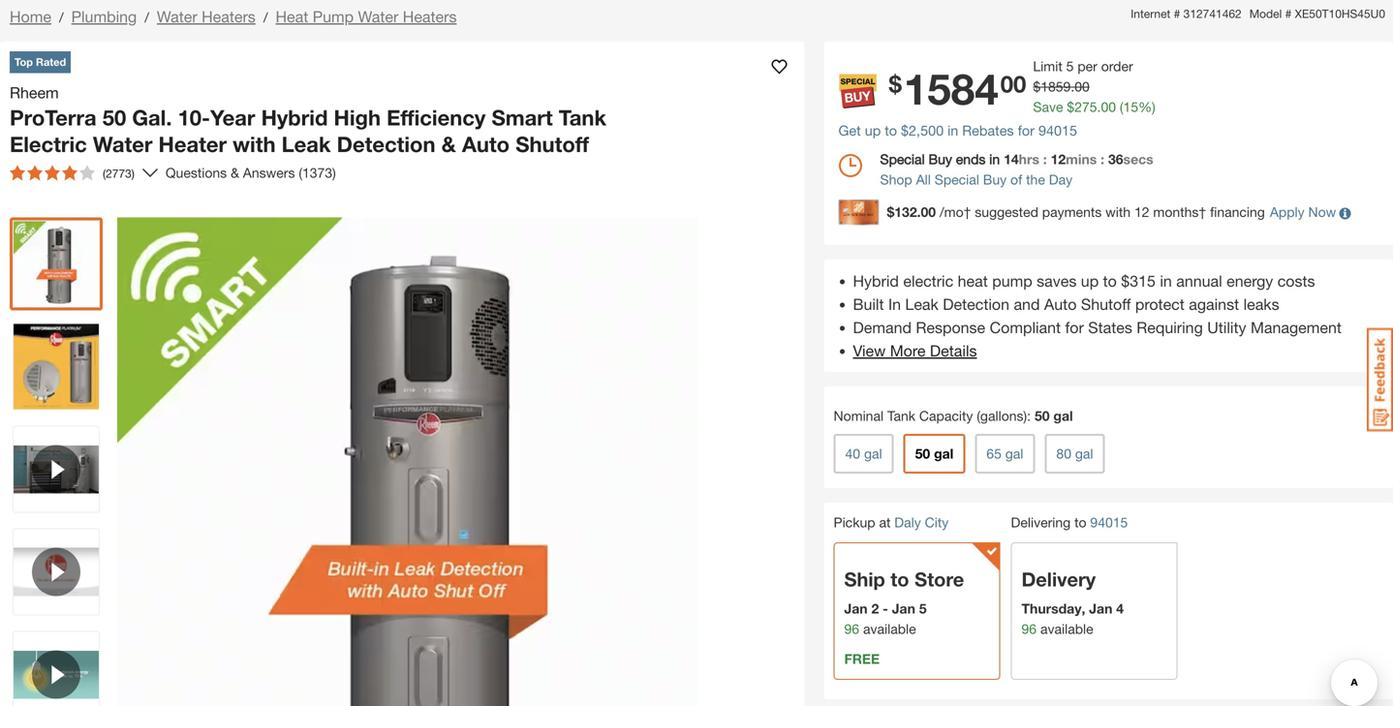 Task type: locate. For each thing, give the bounding box(es) containing it.
5
[[1067, 58, 1074, 74], [920, 601, 927, 617]]

0 horizontal spatial heaters
[[202, 7, 256, 26]]

gal right 80
[[1076, 446, 1094, 462]]

year
[[210, 105, 255, 130]]

0 horizontal spatial leak
[[282, 131, 331, 157]]

with up the questions & answers (1373)
[[233, 131, 276, 157]]

1 horizontal spatial 12
[[1135, 204, 1150, 220]]

in right $2,500
[[948, 123, 959, 139]]

2 horizontal spatial $
[[1068, 99, 1075, 115]]

50 down the capacity
[[916, 446, 931, 462]]

1 horizontal spatial 50
[[916, 446, 931, 462]]

auto down smart on the left of page
[[462, 131, 510, 157]]

$ inside '$ 1584 00'
[[889, 70, 902, 97]]

2 horizontal spatial /
[[263, 9, 268, 25]]

0 horizontal spatial water
[[93, 131, 153, 157]]

0 vertical spatial detection
[[337, 131, 436, 157]]

available inside delivery thursday, jan 4 96 available
[[1041, 622, 1094, 638]]

special down ends at right top
[[935, 172, 980, 188]]

(2773) button
[[2, 158, 142, 189]]

plumbing
[[71, 7, 137, 26]]

12
[[1051, 151, 1066, 167], [1135, 204, 1150, 220]]

in left "14"
[[990, 151, 1001, 167]]

5 left per
[[1067, 58, 1074, 74]]

detection inside rheem proterra 50 gal. 10-year hybrid high efficiency smart tank electric water heater with leak detection & auto shutoff
[[337, 131, 436, 157]]

0 horizontal spatial #
[[1175, 7, 1181, 20]]

50
[[103, 105, 126, 130], [1035, 408, 1050, 424], [916, 446, 931, 462]]

answers
[[243, 165, 295, 181]]

gal right 65
[[1006, 446, 1024, 462]]

2 horizontal spatial in
[[1161, 272, 1173, 290]]

gal up 80
[[1054, 408, 1074, 424]]

0 horizontal spatial up
[[865, 123, 881, 139]]

store
[[915, 568, 965, 592]]

1 96 from the left
[[845, 622, 860, 638]]

0 horizontal spatial jan
[[845, 601, 868, 617]]

/ left heat
[[263, 9, 268, 25]]

. up 275
[[1071, 79, 1075, 95]]

50 right "(gallons)"
[[1035, 408, 1050, 424]]

with down shop all special buy of the day link
[[1106, 204, 1131, 220]]

65
[[987, 446, 1002, 462]]

.
[[1071, 79, 1075, 95], [1098, 99, 1102, 115]]

water inside rheem proterra 50 gal. 10-year hybrid high efficiency smart tank electric water heater with leak detection & auto shutoff
[[93, 131, 153, 157]]

0 vertical spatial leak
[[282, 131, 331, 157]]

detection down heat
[[943, 295, 1010, 313]]

1 vertical spatial up
[[1082, 272, 1099, 290]]

2 vertical spatial 50
[[916, 446, 931, 462]]

0 horizontal spatial special
[[881, 151, 925, 167]]

0 horizontal spatial 96
[[845, 622, 860, 638]]

6177892362001 image
[[14, 427, 99, 512]]

0 horizontal spatial 12
[[1051, 151, 1066, 167]]

up inside hybrid electric heat pump saves up to $315 in annual energy costs built in leak detection and auto shutoff protect against leaks demand response compliant for states requiring utility management view more details
[[1082, 272, 1099, 290]]

shutoff down smart on the left of page
[[516, 131, 589, 157]]

1 horizontal spatial up
[[1082, 272, 1099, 290]]

leak down electric
[[906, 295, 939, 313]]

to left 94015 link
[[1075, 515, 1087, 531]]

1 horizontal spatial shutoff
[[1082, 295, 1132, 313]]

$ right save
[[1068, 99, 1075, 115]]

2 available from the left
[[1041, 622, 1094, 638]]

1 vertical spatial .
[[1098, 99, 1102, 115]]

: up 65 gal button
[[1028, 408, 1031, 424]]

0 vertical spatial 50
[[103, 105, 126, 130]]

in
[[889, 295, 901, 313]]

0 horizontal spatial 50
[[103, 105, 126, 130]]

heaters
[[202, 7, 256, 26], [403, 7, 457, 26]]

capacity
[[920, 408, 974, 424]]

to inside ship to store jan 2 - jan 5 96 available
[[891, 568, 910, 592]]

/mo†
[[940, 204, 972, 220]]

utility
[[1208, 318, 1247, 337]]

up right get
[[865, 123, 881, 139]]

apply
[[1271, 204, 1305, 220]]

auto down saves
[[1045, 295, 1077, 313]]

leak
[[282, 131, 331, 157], [906, 295, 939, 313]]

tank right smart on the left of page
[[559, 105, 607, 130]]

gal for 65 gal
[[1006, 446, 1024, 462]]

buy
[[929, 151, 953, 167], [984, 172, 1007, 188]]

rheem proterra 50 gal. 10-year hybrid high efficiency smart tank electric water heater with leak detection & auto shutoff
[[10, 83, 607, 157]]

00 inside '$ 1584 00'
[[1001, 70, 1027, 97]]

14
[[1004, 151, 1019, 167]]

0 horizontal spatial .
[[1071, 79, 1075, 95]]

0 vertical spatial &
[[442, 131, 456, 157]]

details
[[930, 342, 978, 360]]

1 vertical spatial &
[[231, 165, 239, 181]]

1 horizontal spatial 94015
[[1091, 515, 1129, 531]]

jan left 2
[[845, 601, 868, 617]]

suggested
[[975, 204, 1039, 220]]

jan inside delivery thursday, jan 4 96 available
[[1090, 601, 1113, 617]]

94015
[[1039, 123, 1078, 139], [1091, 515, 1129, 531]]

1 horizontal spatial detection
[[943, 295, 1010, 313]]

shutoff up states
[[1082, 295, 1132, 313]]

1 vertical spatial shutoff
[[1082, 295, 1132, 313]]

2 horizontal spatial water
[[358, 7, 399, 26]]

internet # 312741462 model # xe50t10hs45u0
[[1131, 7, 1386, 20]]

5 inside limit 5 per order $ 1859 . 00 save $ 275 . 00 ( 15 %)
[[1067, 58, 1074, 74]]

3 jan from the left
[[1090, 601, 1113, 617]]

to inside delivering to 94015
[[1075, 515, 1087, 531]]

(
[[1120, 99, 1124, 115]]

hrs
[[1019, 151, 1040, 167]]

1 horizontal spatial #
[[1286, 7, 1292, 20]]

1 vertical spatial leak
[[906, 295, 939, 313]]

get up to $2,500 in  rebates for 94015
[[839, 123, 1078, 139]]

1 vertical spatial hybrid
[[854, 272, 899, 290]]

12 up day
[[1051, 151, 1066, 167]]

0 vertical spatial for
[[1018, 123, 1035, 139]]

0 horizontal spatial 00
[[1001, 70, 1027, 97]]

1 horizontal spatial 5
[[1067, 58, 1074, 74]]

1 horizontal spatial $
[[1034, 79, 1041, 95]]

gal for 80 gal
[[1076, 446, 1094, 462]]

hybrid
[[261, 105, 328, 130], [854, 272, 899, 290]]

for left states
[[1066, 318, 1084, 337]]

buy left of
[[984, 172, 1007, 188]]

rheem
[[10, 83, 59, 102]]

$ down limit
[[1034, 79, 1041, 95]]

gal down the capacity
[[935, 446, 954, 462]]

1 vertical spatial special
[[935, 172, 980, 188]]

1 horizontal spatial water
[[157, 7, 197, 26]]

detection
[[337, 131, 436, 157], [943, 295, 1010, 313]]

2 horizontal spatial :
[[1101, 151, 1105, 167]]

& left answers
[[231, 165, 239, 181]]

0 horizontal spatial &
[[231, 165, 239, 181]]

# right model
[[1286, 7, 1292, 20]]

get
[[839, 123, 861, 139]]

1 horizontal spatial :
[[1044, 151, 1048, 167]]

1 vertical spatial in
[[990, 151, 1001, 167]]

0 vertical spatial tank
[[559, 105, 607, 130]]

1 horizontal spatial &
[[442, 131, 456, 157]]

1 horizontal spatial hybrid
[[854, 272, 899, 290]]

water up (2773)
[[93, 131, 153, 157]]

94015 down save
[[1039, 123, 1078, 139]]

0 vertical spatial up
[[865, 123, 881, 139]]

feedback link image
[[1368, 328, 1394, 432]]

jan right -
[[893, 601, 916, 617]]

apply now image
[[839, 200, 887, 225]]

special
[[881, 151, 925, 167], [935, 172, 980, 188]]

94015 inside delivering to 94015
[[1091, 515, 1129, 531]]

hybrid inside hybrid electric heat pump saves up to $315 in annual energy costs built in leak detection and auto shutoff protect against leaks demand response compliant for states requiring utility management view more details
[[854, 272, 899, 290]]

up right saves
[[1082, 272, 1099, 290]]

1 vertical spatial buy
[[984, 172, 1007, 188]]

gal for 40 gal
[[865, 446, 883, 462]]

0 vertical spatial 5
[[1067, 58, 1074, 74]]

daly city button
[[895, 515, 949, 531]]

0 horizontal spatial $
[[889, 70, 902, 97]]

1 horizontal spatial tank
[[888, 408, 916, 424]]

96 up free
[[845, 622, 860, 638]]

$ up $2,500
[[889, 70, 902, 97]]

0 vertical spatial special
[[881, 151, 925, 167]]

shop
[[881, 172, 913, 188]]

5 down store
[[920, 601, 927, 617]]

1 horizontal spatial heaters
[[403, 7, 457, 26]]

1 / from the left
[[59, 9, 64, 25]]

smart
[[492, 105, 553, 130]]

80
[[1057, 446, 1072, 462]]

0 horizontal spatial hybrid
[[261, 105, 328, 130]]

detection down high
[[337, 131, 436, 157]]

: left 36
[[1101, 151, 1105, 167]]

heaters right pump in the top left of the page
[[403, 7, 457, 26]]

proterra
[[10, 105, 97, 130]]

1 jan from the left
[[845, 601, 868, 617]]

96 down thursday,
[[1022, 622, 1037, 638]]

1 horizontal spatial 96
[[1022, 622, 1037, 638]]

# right internet at the right of the page
[[1175, 7, 1181, 20]]

annual
[[1177, 272, 1223, 290]]

00 left limit
[[1001, 70, 1027, 97]]

1 horizontal spatial leak
[[906, 295, 939, 313]]

0 vertical spatial in
[[948, 123, 959, 139]]

&
[[442, 131, 456, 157], [231, 165, 239, 181]]

high
[[334, 105, 381, 130]]

/ right home link
[[59, 9, 64, 25]]

0 vertical spatial auto
[[462, 131, 510, 157]]

1 horizontal spatial in
[[990, 151, 1001, 167]]

hybrid inside rheem proterra 50 gal. 10-year hybrid high efficiency smart tank electric water heater with leak detection & auto shutoff
[[261, 105, 328, 130]]

-
[[883, 601, 889, 617]]

water right pump in the top left of the page
[[358, 7, 399, 26]]

gal right 40
[[865, 446, 883, 462]]

3 / from the left
[[263, 9, 268, 25]]

/ right plumbing
[[145, 9, 149, 25]]

1 vertical spatial 5
[[920, 601, 927, 617]]

1859
[[1041, 79, 1071, 95]]

50 gal button
[[904, 434, 966, 474]]

. left (
[[1098, 99, 1102, 115]]

12 left months†
[[1135, 204, 1150, 220]]

1 horizontal spatial buy
[[984, 172, 1007, 188]]

1 horizontal spatial jan
[[893, 601, 916, 617]]

tank right nominal
[[888, 408, 916, 424]]

1 vertical spatial detection
[[943, 295, 1010, 313]]

management
[[1251, 318, 1342, 337]]

96
[[845, 622, 860, 638], [1022, 622, 1037, 638]]

leak inside hybrid electric heat pump saves up to $315 in annual energy costs built in leak detection and auto shutoff protect against leaks demand response compliant for states requiring utility management view more details
[[906, 295, 939, 313]]

0 horizontal spatial with
[[233, 131, 276, 157]]

2 horizontal spatial 50
[[1035, 408, 1050, 424]]

for up hrs
[[1018, 123, 1035, 139]]

for
[[1018, 123, 1035, 139], [1066, 318, 1084, 337]]

& down efficiency
[[442, 131, 456, 157]]

heat
[[958, 272, 989, 290]]

1 vertical spatial auto
[[1045, 295, 1077, 313]]

leak up (1373)
[[282, 131, 331, 157]]

6249856066001 image
[[14, 530, 99, 615]]

pickup at daly city
[[834, 515, 949, 531]]

available down thursday,
[[1041, 622, 1094, 638]]

built
[[854, 295, 885, 313]]

50 inside rheem proterra 50 gal. 10-year hybrid high efficiency smart tank electric water heater with leak detection & auto shutoff
[[103, 105, 126, 130]]

mins
[[1066, 151, 1098, 167]]

free
[[845, 652, 880, 668]]

0 horizontal spatial 5
[[920, 601, 927, 617]]

buy up the all
[[929, 151, 953, 167]]

city
[[925, 515, 949, 531]]

get up to $2,500 in  rebates for 94015 button
[[839, 123, 1078, 139]]

to right ship
[[891, 568, 910, 592]]

to left $315
[[1104, 272, 1118, 290]]

0 vertical spatial .
[[1071, 79, 1075, 95]]

leak inside rheem proterra 50 gal. 10-year hybrid high efficiency smart tank electric water heater with leak detection & auto shutoff
[[282, 131, 331, 157]]

up
[[865, 123, 881, 139], [1082, 272, 1099, 290]]

00 up 275
[[1075, 79, 1090, 95]]

nominal
[[834, 408, 884, 424]]

heat
[[276, 7, 309, 26]]

water heaters link
[[157, 7, 256, 26]]

0 vertical spatial with
[[233, 131, 276, 157]]

1 vertical spatial with
[[1106, 204, 1131, 220]]

0 vertical spatial hybrid
[[261, 105, 328, 130]]

0 horizontal spatial tank
[[559, 105, 607, 130]]

top rated
[[15, 56, 66, 68]]

1 horizontal spatial with
[[1106, 204, 1131, 220]]

1 vertical spatial tank
[[888, 408, 916, 424]]

50 left "gal."
[[103, 105, 126, 130]]

heaters left heat
[[202, 7, 256, 26]]

rebates
[[963, 123, 1015, 139]]

view
[[854, 342, 886, 360]]

special up shop
[[881, 151, 925, 167]]

0 vertical spatial 94015
[[1039, 123, 1078, 139]]

2 heaters from the left
[[403, 7, 457, 26]]

ends
[[957, 151, 986, 167]]

protect
[[1136, 295, 1185, 313]]

2 96 from the left
[[1022, 622, 1037, 638]]

1 vertical spatial 94015
[[1091, 515, 1129, 531]]

limit 5 per order $ 1859 . 00 save $ 275 . 00 ( 15 %)
[[1034, 58, 1156, 115]]

hybrid up (1373)
[[261, 105, 328, 130]]

94015 right delivering
[[1091, 515, 1129, 531]]

in inside special buy ends in 14 hrs : 12 mins : 36 secs shop all special buy of the day
[[990, 151, 1001, 167]]

1 available from the left
[[864, 622, 917, 638]]

available down -
[[864, 622, 917, 638]]

1 horizontal spatial for
[[1066, 318, 1084, 337]]

& inside rheem proterra 50 gal. 10-year hybrid high efficiency smart tank electric water heater with leak detection & auto shutoff
[[442, 131, 456, 157]]

0 horizontal spatial detection
[[337, 131, 436, 157]]

2 vertical spatial in
[[1161, 272, 1173, 290]]

1 vertical spatial for
[[1066, 318, 1084, 337]]

water right plumbing
[[157, 7, 197, 26]]

2 / from the left
[[145, 9, 149, 25]]

hybrid up the built
[[854, 272, 899, 290]]

0 horizontal spatial /
[[59, 9, 64, 25]]

0 vertical spatial shutoff
[[516, 131, 589, 157]]

1 horizontal spatial available
[[1041, 622, 1094, 638]]

requiring
[[1137, 318, 1204, 337]]

2 # from the left
[[1286, 7, 1292, 20]]

0 horizontal spatial buy
[[929, 151, 953, 167]]

available inside ship to store jan 2 - jan 5 96 available
[[864, 622, 917, 638]]

2 horizontal spatial jan
[[1090, 601, 1113, 617]]

312741462
[[1184, 7, 1242, 20]]

electric
[[10, 131, 87, 157]]

jan left 4
[[1090, 601, 1113, 617]]

1 heaters from the left
[[202, 7, 256, 26]]

1 # from the left
[[1175, 7, 1181, 20]]

4 stars image
[[10, 165, 95, 181]]

0 horizontal spatial available
[[864, 622, 917, 638]]

0 horizontal spatial shutoff
[[516, 131, 589, 157]]

1 horizontal spatial .
[[1098, 99, 1102, 115]]

1 horizontal spatial auto
[[1045, 295, 1077, 313]]

shop all special buy of the day link
[[839, 170, 1379, 190]]

00 left (
[[1102, 99, 1117, 115]]

in up protect
[[1161, 272, 1173, 290]]

1 vertical spatial 50
[[1035, 408, 1050, 424]]

model
[[1250, 7, 1283, 20]]

0 horizontal spatial for
[[1018, 123, 1035, 139]]

: right hrs
[[1044, 151, 1048, 167]]

1 horizontal spatial /
[[145, 9, 149, 25]]



Task type: vqa. For each thing, say whether or not it's contained in the screenshot.
Instant Checkout link
no



Task type: describe. For each thing, give the bounding box(es) containing it.
2
[[872, 601, 879, 617]]

to left $2,500
[[885, 123, 898, 139]]

limit
[[1034, 58, 1063, 74]]

2 horizontal spatial 00
[[1102, 99, 1117, 115]]

and
[[1014, 295, 1041, 313]]

electric
[[904, 272, 954, 290]]

0 horizontal spatial :
[[1028, 408, 1031, 424]]

the
[[1027, 172, 1046, 188]]

against
[[1190, 295, 1240, 313]]

states
[[1089, 318, 1133, 337]]

%)
[[1139, 99, 1156, 115]]

thursday,
[[1022, 601, 1086, 617]]

all
[[917, 172, 931, 188]]

50 gal
[[916, 446, 954, 462]]

plumbing link
[[71, 7, 137, 26]]

80 gal button
[[1045, 434, 1106, 474]]

secs
[[1124, 151, 1154, 167]]

home
[[10, 7, 51, 26]]

$ 1584 00
[[889, 63, 1027, 114]]

xe50t10hs45u0
[[1296, 7, 1386, 20]]

heater
[[159, 131, 227, 157]]

delivering to 94015
[[1012, 515, 1129, 531]]

12 inside special buy ends in 14 hrs : 12 mins : 36 secs shop all special buy of the day
[[1051, 151, 1066, 167]]

delivering
[[1012, 515, 1071, 531]]

special buy ends in 14 hrs : 12 mins : 36 secs shop all special buy of the day
[[881, 151, 1154, 188]]

delivery thursday, jan 4 96 available
[[1022, 568, 1124, 638]]

40
[[846, 446, 861, 462]]

response
[[916, 318, 986, 337]]

apply now link
[[1271, 204, 1337, 220]]

$132.00 /mo† suggested payments with 12 months† financing
[[887, 204, 1266, 220]]

top
[[15, 56, 33, 68]]

costs
[[1278, 272, 1316, 290]]

internet
[[1131, 7, 1171, 20]]

order
[[1102, 58, 1134, 74]]

80 gal
[[1057, 446, 1094, 462]]

(1373)
[[299, 165, 336, 181]]

gal for 50 gal
[[935, 446, 954, 462]]

pump
[[993, 272, 1033, 290]]

1 horizontal spatial 00
[[1075, 79, 1090, 95]]

rheem heat pump water heaters xe50t10hs45u0 64.0 image
[[14, 221, 99, 307]]

of
[[1011, 172, 1023, 188]]

65 gal button
[[975, 434, 1036, 474]]

0 vertical spatial buy
[[929, 151, 953, 167]]

delivery
[[1022, 568, 1096, 592]]

rheem heat pump water heaters xe50t10hs45u0 e1.1 image
[[14, 324, 99, 410]]

(2773)
[[103, 167, 135, 180]]

4
[[1117, 601, 1124, 617]]

6320920709112 image
[[14, 633, 99, 707]]

daly
[[895, 515, 922, 531]]

2 jan from the left
[[893, 601, 916, 617]]

demand
[[854, 318, 912, 337]]

tank inside rheem proterra 50 gal. 10-year hybrid high efficiency smart tank electric water heater with leak detection & auto shutoff
[[559, 105, 607, 130]]

96 inside ship to store jan 2 - jan 5 96 available
[[845, 622, 860, 638]]

1 horizontal spatial special
[[935, 172, 980, 188]]

0 horizontal spatial in
[[948, 123, 959, 139]]

apply now
[[1271, 204, 1337, 220]]

to inside hybrid electric heat pump saves up to $315 in annual energy costs built in leak detection and auto shutoff protect against leaks demand response compliant for states requiring utility management view more details
[[1104, 272, 1118, 290]]

94015 link
[[1091, 513, 1129, 533]]

ship
[[845, 568, 886, 592]]

pump
[[313, 7, 354, 26]]

rheem link
[[10, 81, 67, 104]]

275
[[1075, 99, 1098, 115]]

energy
[[1227, 272, 1274, 290]]

5 inside ship to store jan 2 - jan 5 96 available
[[920, 601, 927, 617]]

0 horizontal spatial 94015
[[1039, 123, 1078, 139]]

more
[[891, 342, 926, 360]]

save
[[1034, 99, 1064, 115]]

ship to store jan 2 - jan 5 96 available
[[845, 568, 965, 638]]

10-
[[178, 105, 210, 130]]

efficiency
[[387, 105, 486, 130]]

home / plumbing / water heaters / heat pump water heaters
[[10, 7, 457, 26]]

view more details link
[[854, 342, 978, 360]]

auto inside hybrid electric heat pump saves up to $315 in annual energy costs built in leak detection and auto shutoff protect against leaks demand response compliant for states requiring utility management view more details
[[1045, 295, 1077, 313]]

40 gal
[[846, 446, 883, 462]]

shutoff inside rheem proterra 50 gal. 10-year hybrid high efficiency smart tank electric water heater with leak detection & auto shutoff
[[516, 131, 589, 157]]

1584
[[904, 63, 999, 114]]

hybrid electric heat pump saves up to $315 in annual energy costs built in leak detection and auto shutoff protect against leaks demand response compliant for states requiring utility management view more details
[[854, 272, 1342, 360]]

(2773) link
[[2, 158, 158, 189]]

shutoff inside hybrid electric heat pump saves up to $315 in annual energy costs built in leak detection and auto shutoff protect against leaks demand response compliant for states requiring utility management view more details
[[1082, 295, 1132, 313]]

rated
[[36, 56, 66, 68]]

for inside hybrid electric heat pump saves up to $315 in annual energy costs built in leak detection and auto shutoff protect against leaks demand response compliant for states requiring utility management view more details
[[1066, 318, 1084, 337]]

40 gal button
[[834, 434, 894, 474]]

(gallons)
[[977, 408, 1028, 424]]

per
[[1078, 58, 1098, 74]]

detection inside hybrid electric heat pump saves up to $315 in annual energy costs built in leak detection and auto shutoff protect against leaks demand response compliant for states requiring utility management view more details
[[943, 295, 1010, 313]]

day
[[1050, 172, 1073, 188]]

with inside rheem proterra 50 gal. 10-year hybrid high efficiency smart tank electric water heater with leak detection & auto shutoff
[[233, 131, 276, 157]]

auto inside rheem proterra 50 gal. 10-year hybrid high efficiency smart tank electric water heater with leak detection & auto shutoff
[[462, 131, 510, 157]]

96 inside delivery thursday, jan 4 96 available
[[1022, 622, 1037, 638]]

in inside hybrid electric heat pump saves up to $315 in annual energy costs built in leak detection and auto shutoff protect against leaks demand response compliant for states requiring utility management view more details
[[1161, 272, 1173, 290]]

leaks
[[1244, 295, 1280, 313]]

$315
[[1122, 272, 1156, 290]]

financing
[[1211, 204, 1266, 220]]

home link
[[10, 7, 51, 26]]

1 vertical spatial 12
[[1135, 204, 1150, 220]]

50 inside button
[[916, 446, 931, 462]]



